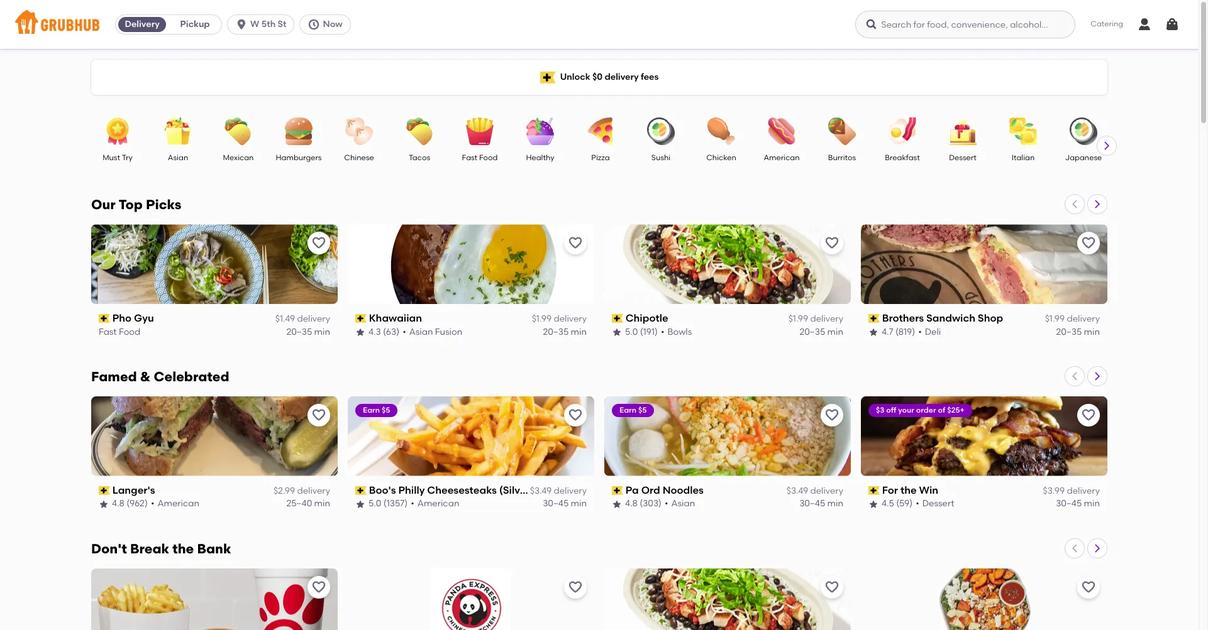 Task type: describe. For each thing, give the bounding box(es) containing it.
chicken
[[706, 153, 736, 162]]

order
[[916, 406, 936, 415]]

asian for khawaiian
[[409, 327, 433, 338]]

subscription pass image for khawaiian
[[355, 315, 367, 323]]

tacos image
[[398, 118, 442, 145]]

30–45 min for boo's philly cheesesteaks (silverlake)
[[543, 499, 587, 510]]

caret right icon image for don't break the bank
[[1093, 544, 1103, 554]]

(962)
[[127, 499, 148, 510]]

Search for food, convenience, alcohol... search field
[[856, 11, 1076, 38]]

$3.49 for boo's philly cheesesteaks (silverlake)
[[530, 486, 552, 497]]

hamburgers
[[276, 153, 322, 162]]

try
[[122, 153, 133, 162]]

(silverlake)
[[499, 485, 555, 497]]

famed & celebrated
[[91, 369, 229, 385]]

20–35 min for khawaiian
[[543, 327, 587, 338]]

for
[[882, 485, 898, 497]]

pa ord noodles
[[626, 485, 704, 497]]

chinese
[[344, 153, 374, 162]]

(819)
[[896, 327, 915, 338]]

4.8 for langer's
[[112, 499, 124, 510]]

30–45 for boo's philly cheesesteaks (silverlake)
[[543, 499, 569, 510]]

2 horizontal spatial svg image
[[1137, 17, 1152, 32]]

(191)
[[640, 327, 658, 338]]

20–35 for brothers sandwich shop
[[1056, 327, 1082, 338]]

tacos
[[409, 153, 430, 162]]

american for boo's philly cheesesteaks (silverlake)
[[418, 499, 459, 510]]

now button
[[300, 14, 356, 35]]

win
[[919, 485, 939, 497]]

brothers sandwich shop logo image
[[861, 225, 1108, 304]]

earn for pa ord noodles
[[620, 406, 637, 415]]

khawaiian
[[369, 313, 422, 325]]

save this restaurant button for chick-fil-a logo
[[308, 577, 330, 599]]

$2.99 delivery
[[274, 486, 330, 497]]

4.3
[[369, 327, 381, 338]]

hamburgers image
[[277, 118, 321, 145]]

sweetgreen logo image
[[861, 569, 1108, 631]]

• for brothers sandwich shop
[[918, 327, 922, 338]]

catering
[[1091, 20, 1123, 28]]

delivery for pa ord noodles
[[810, 486, 843, 497]]

for the win
[[882, 485, 939, 497]]

khawaiian logo image
[[348, 225, 594, 304]]

langer's
[[112, 485, 155, 497]]

of
[[938, 406, 946, 415]]

w 5th st
[[250, 19, 286, 30]]

pickup
[[180, 19, 210, 30]]

0 vertical spatial the
[[901, 485, 917, 497]]

w
[[250, 19, 259, 30]]

langer's logo image
[[91, 397, 338, 477]]

pa ord noodles logo image
[[604, 397, 851, 477]]

0 horizontal spatial svg image
[[866, 18, 878, 31]]

unlock
[[560, 72, 590, 82]]

4.7
[[882, 327, 894, 338]]

breakfast image
[[881, 118, 925, 145]]

panda express logo image
[[431, 569, 511, 631]]

25–40 min
[[286, 499, 330, 510]]

asian image
[[156, 118, 200, 145]]

must try image
[[96, 118, 140, 145]]

• for boo's philly cheesesteaks (silverlake)
[[411, 499, 414, 510]]

pho gyu logo image
[[91, 225, 338, 304]]

&
[[140, 369, 151, 385]]

japanese image
[[1062, 118, 1106, 145]]

fees
[[641, 72, 659, 82]]

star icon image for chipotle
[[612, 328, 622, 338]]

5th
[[262, 19, 276, 30]]

$1.49
[[275, 314, 295, 325]]

5.0 for chipotle
[[625, 327, 638, 338]]

1 chipotle logo image from the top
[[604, 225, 851, 304]]

must try
[[103, 153, 133, 162]]

chinese image
[[337, 118, 381, 145]]

japanese
[[1065, 153, 1102, 162]]

caret left icon image for famed & celebrated
[[1070, 372, 1080, 382]]

svg image for w 5th st
[[235, 18, 248, 31]]

italian image
[[1001, 118, 1045, 145]]

pho
[[112, 313, 132, 325]]

$3.99
[[1043, 486, 1065, 497]]

sushi image
[[639, 118, 683, 145]]

st
[[278, 19, 286, 30]]

$3.49 delivery for boo's philly cheesesteaks (silverlake)
[[530, 486, 587, 497]]

min for khawaiian
[[571, 327, 587, 338]]

(303)
[[640, 499, 662, 510]]

• american for langer's
[[151, 499, 199, 510]]

bank
[[197, 541, 231, 557]]

fusion
[[435, 327, 462, 338]]

min for chipotle
[[828, 327, 843, 338]]

bowls
[[668, 327, 692, 338]]

for the win logo image
[[861, 397, 1108, 477]]

(1357)
[[384, 499, 408, 510]]

$1.99 delivery for chipotle
[[789, 314, 843, 325]]

star icon image for khawaiian
[[355, 328, 365, 338]]

30–45 for for the win
[[1056, 499, 1082, 510]]

cheesesteaks
[[427, 485, 497, 497]]

$1.99 for chipotle
[[789, 314, 808, 325]]

2 horizontal spatial american
[[764, 153, 800, 162]]

mexican image
[[216, 118, 260, 145]]

caret left icon image for don't break the bank
[[1070, 544, 1080, 554]]

star icon image for langer's
[[99, 500, 109, 510]]

subscription pass image for brothers sandwich shop
[[869, 315, 880, 323]]

american for langer's
[[158, 499, 199, 510]]

save this restaurant button for langer's logo
[[308, 404, 330, 427]]

italian
[[1012, 153, 1035, 162]]

• asian
[[665, 499, 695, 510]]

5.0 (191)
[[625, 327, 658, 338]]

4.8 (962)
[[112, 499, 148, 510]]

30–45 min for for the win
[[1056, 499, 1100, 510]]

save this restaurant image for save this restaurant button related to khawaiian logo in the top of the page
[[568, 236, 583, 251]]

save this restaurant button for the panda express logo
[[564, 577, 587, 599]]

30–45 for pa ord noodles
[[800, 499, 825, 510]]

0 horizontal spatial the
[[173, 541, 194, 557]]

• for for the win
[[916, 499, 919, 510]]

burritos
[[828, 153, 856, 162]]

celebrated
[[154, 369, 229, 385]]

min for for the win
[[1084, 499, 1100, 510]]

boo's
[[369, 485, 396, 497]]

brothers
[[882, 313, 924, 325]]

• for langer's
[[151, 499, 154, 510]]

• deli
[[918, 327, 941, 338]]

subscription pass image for chipotle
[[612, 315, 623, 323]]

delivery for langer's
[[297, 486, 330, 497]]

(59)
[[897, 499, 913, 510]]

20–35 for khawaiian
[[543, 327, 569, 338]]

save this restaurant button for sweetgreen logo
[[1077, 577, 1100, 599]]

$1.99 delivery for khawaiian
[[532, 314, 587, 325]]

our top picks
[[91, 197, 181, 213]]

$2.99
[[274, 486, 295, 497]]

5.0 for boo's philly cheesesteaks (silverlake)
[[369, 499, 381, 510]]

• dessert
[[916, 499, 955, 510]]

earn for boo's philly cheesesteaks (silverlake)
[[363, 406, 380, 415]]

20–35 min for brothers sandwich shop
[[1056, 327, 1100, 338]]

$3 off your order of $25+
[[876, 406, 965, 415]]

0 vertical spatial dessert
[[949, 153, 977, 162]]

don't
[[91, 541, 127, 557]]

0 horizontal spatial asian
[[168, 153, 188, 162]]

$3
[[876, 406, 885, 415]]

pizza
[[591, 153, 610, 162]]

top
[[118, 197, 143, 213]]

catering button
[[1082, 10, 1132, 39]]

1 horizontal spatial svg image
[[1165, 17, 1180, 32]]



Task type: vqa. For each thing, say whether or not it's contained in the screenshot.


Task type: locate. For each thing, give the bounding box(es) containing it.
main navigation navigation
[[0, 0, 1199, 49]]

2 earn from the left
[[620, 406, 637, 415]]

earn $5 for boo's
[[363, 406, 390, 415]]

• down pa ord noodles
[[665, 499, 668, 510]]

(63)
[[383, 327, 399, 338]]

min for brothers sandwich shop
[[1084, 327, 1100, 338]]

• right (191) in the right of the page
[[661, 327, 665, 338]]

1 horizontal spatial $3.49
[[787, 486, 808, 497]]

1 vertical spatial chipotle logo image
[[604, 569, 851, 631]]

american down american image
[[764, 153, 800, 162]]

delivery for brothers sandwich shop
[[1067, 314, 1100, 325]]

3 30–45 min from the left
[[1056, 499, 1100, 510]]

fast down fast food image
[[462, 153, 478, 162]]

deli
[[925, 327, 941, 338]]

min for pho gyu
[[314, 327, 330, 338]]

min for langer's
[[314, 499, 330, 510]]

mexican
[[223, 153, 254, 162]]

0 vertical spatial caret left icon image
[[1070, 199, 1080, 209]]

ord
[[641, 485, 660, 497]]

• down philly
[[411, 499, 414, 510]]

1 vertical spatial 5.0
[[369, 499, 381, 510]]

subscription pass image left langer's
[[99, 487, 110, 496]]

• american down philly
[[411, 499, 459, 510]]

earn $5
[[363, 406, 390, 415], [620, 406, 647, 415]]

0 horizontal spatial fast food
[[99, 327, 140, 338]]

grubhub plus flag logo image
[[540, 71, 555, 83]]

2 30–45 min from the left
[[800, 499, 843, 510]]

3 30–45 from the left
[[1056, 499, 1082, 510]]

0 horizontal spatial fast
[[99, 327, 117, 338]]

dessert image
[[941, 118, 985, 145]]

4.7 (819)
[[882, 327, 915, 338]]

break
[[130, 541, 169, 557]]

1 caret left icon image from the top
[[1070, 199, 1080, 209]]

5.0 down boo's at the bottom left of the page
[[369, 499, 381, 510]]

$3.49
[[530, 486, 552, 497], [787, 486, 808, 497]]

1 horizontal spatial asian
[[409, 327, 433, 338]]

• bowls
[[661, 327, 692, 338]]

subscription pass image for pho gyu
[[99, 315, 110, 323]]

1 $3.49 delivery from the left
[[530, 486, 587, 497]]

don't break the bank
[[91, 541, 231, 557]]

0 horizontal spatial • american
[[151, 499, 199, 510]]

burritos image
[[820, 118, 864, 145]]

1 vertical spatial caret left icon image
[[1070, 372, 1080, 382]]

• right '(63)'
[[403, 327, 406, 338]]

the up the (59)
[[901, 485, 917, 497]]

2 horizontal spatial 30–45 min
[[1056, 499, 1100, 510]]

1 horizontal spatial $3.49 delivery
[[787, 486, 843, 497]]

chicken image
[[699, 118, 743, 145]]

save this restaurant button for brothers sandwich shop logo
[[1077, 232, 1100, 255]]

3 20–35 min from the left
[[800, 327, 843, 338]]

20–35 min for pho gyu
[[286, 327, 330, 338]]

philly
[[398, 485, 425, 497]]

brothers sandwich shop
[[882, 313, 1003, 325]]

2 20–35 from the left
[[543, 327, 569, 338]]

pizza image
[[579, 118, 623, 145]]

0 vertical spatial fast food
[[462, 153, 498, 162]]

off
[[886, 406, 897, 415]]

$5 for pa
[[638, 406, 647, 415]]

star icon image for pa ord noodles
[[612, 500, 622, 510]]

3 $1.99 from the left
[[1045, 314, 1065, 325]]

subscription pass image left for
[[869, 487, 880, 496]]

0 horizontal spatial earn
[[363, 406, 380, 415]]

sushi
[[652, 153, 671, 162]]

0 horizontal spatial food
[[119, 327, 140, 338]]

svg image inside now "button"
[[308, 18, 320, 31]]

star icon image left 4.7
[[869, 328, 879, 338]]

$3.49 delivery for pa ord noodles
[[787, 486, 843, 497]]

earn $5 for pa
[[620, 406, 647, 415]]

save this restaurant button for 2nd chipotle logo from the bottom
[[821, 232, 843, 255]]

subscription pass image for for the win
[[869, 487, 880, 496]]

1 30–45 min from the left
[[543, 499, 587, 510]]

save this restaurant button for khawaiian logo in the top of the page
[[564, 232, 587, 255]]

• asian fusion
[[403, 327, 462, 338]]

• american for boo's philly cheesesteaks (silverlake)
[[411, 499, 459, 510]]

save this restaurant image
[[568, 236, 583, 251], [311, 408, 326, 423], [825, 580, 840, 596], [1081, 580, 1096, 596]]

star icon image for brothers sandwich shop
[[869, 328, 879, 338]]

1 20–35 from the left
[[286, 327, 312, 338]]

30–45
[[543, 499, 569, 510], [800, 499, 825, 510], [1056, 499, 1082, 510]]

2 $1.99 delivery from the left
[[789, 314, 843, 325]]

subscription pass image left pho
[[99, 315, 110, 323]]

3 $1.99 delivery from the left
[[1045, 314, 1100, 325]]

american down boo's philly cheesesteaks (silverlake)
[[418, 499, 459, 510]]

$3.99 delivery
[[1043, 486, 1100, 497]]

20–35 min for chipotle
[[800, 327, 843, 338]]

delivery
[[125, 19, 160, 30]]

sandwich
[[927, 313, 976, 325]]

our
[[91, 197, 116, 213]]

subscription pass image left brothers
[[869, 315, 880, 323]]

4.8 left (962)
[[112, 499, 124, 510]]

svg image
[[1137, 17, 1152, 32], [235, 18, 248, 31], [308, 18, 320, 31]]

asian down asian image
[[168, 153, 188, 162]]

american
[[764, 153, 800, 162], [158, 499, 199, 510], [418, 499, 459, 510]]

• for pa ord noodles
[[665, 499, 668, 510]]

4.8 for pa ord noodles
[[625, 499, 638, 510]]

2 horizontal spatial $1.99 delivery
[[1045, 314, 1100, 325]]

svg image
[[1165, 17, 1180, 32], [866, 18, 878, 31]]

dessert
[[949, 153, 977, 162], [923, 499, 955, 510]]

must
[[103, 153, 120, 162]]

subscription pass image left pa
[[612, 487, 623, 496]]

svg image inside w 5th st button
[[235, 18, 248, 31]]

1 horizontal spatial $1.99
[[789, 314, 808, 325]]

$1.49 delivery
[[275, 314, 330, 325]]

1 $5 from the left
[[382, 406, 390, 415]]

star icon image left '4.5'
[[869, 500, 879, 510]]

gyu
[[134, 313, 154, 325]]

1 vertical spatial fast food
[[99, 327, 140, 338]]

food down fast food image
[[479, 153, 498, 162]]

1 20–35 min from the left
[[286, 327, 330, 338]]

delivery for chipotle
[[810, 314, 843, 325]]

1 horizontal spatial • american
[[411, 499, 459, 510]]

subscription pass image for pa ord noodles
[[612, 487, 623, 496]]

0 vertical spatial fast
[[462, 153, 478, 162]]

save this restaurant image
[[311, 236, 326, 251], [825, 236, 840, 251], [1081, 236, 1096, 251], [568, 408, 583, 423], [825, 408, 840, 423], [1081, 408, 1096, 423], [311, 580, 326, 596], [568, 580, 583, 596]]

2 caret left icon image from the top
[[1070, 372, 1080, 382]]

$1.99
[[532, 314, 552, 325], [789, 314, 808, 325], [1045, 314, 1065, 325]]

picks
[[146, 197, 181, 213]]

subscription pass image left chipotle
[[612, 315, 623, 323]]

• left deli
[[918, 327, 922, 338]]

2 $5 from the left
[[638, 406, 647, 415]]

25–40
[[286, 499, 312, 510]]

subscription pass image
[[355, 315, 367, 323], [869, 315, 880, 323], [99, 487, 110, 496], [355, 487, 367, 496]]

1 horizontal spatial earn $5
[[620, 406, 647, 415]]

2 earn $5 from the left
[[620, 406, 647, 415]]

5.0
[[625, 327, 638, 338], [369, 499, 381, 510]]

noodles
[[663, 485, 704, 497]]

american right (962)
[[158, 499, 199, 510]]

30–45 min
[[543, 499, 587, 510], [800, 499, 843, 510], [1056, 499, 1100, 510]]

• for khawaiian
[[403, 327, 406, 338]]

0 horizontal spatial $1.99 delivery
[[532, 314, 587, 325]]

svg image for now
[[308, 18, 320, 31]]

delivery for boo's philly cheesesteaks (silverlake)
[[554, 486, 587, 497]]

4.5
[[882, 499, 894, 510]]

1 4.8 from the left
[[112, 499, 124, 510]]

• right the (59)
[[916, 499, 919, 510]]

earn
[[363, 406, 380, 415], [620, 406, 637, 415]]

save this restaurant image for save this restaurant button for langer's logo
[[311, 408, 326, 423]]

4 20–35 from the left
[[1056, 327, 1082, 338]]

1 horizontal spatial earn
[[620, 406, 637, 415]]

2 $3.49 from the left
[[787, 486, 808, 497]]

1 horizontal spatial 4.8
[[625, 499, 638, 510]]

2 chipotle logo image from the top
[[604, 569, 851, 631]]

subscription pass image for langer's
[[99, 487, 110, 496]]

2 horizontal spatial asian
[[671, 499, 695, 510]]

asian for pa ord noodles
[[671, 499, 695, 510]]

star icon image for for the win
[[869, 500, 879, 510]]

delivery for khawaiian
[[554, 314, 587, 325]]

fast food down fast food image
[[462, 153, 498, 162]]

2 horizontal spatial 30–45
[[1056, 499, 1082, 510]]

asian left fusion
[[409, 327, 433, 338]]

boo's philly cheesesteaks (silverlake) logo image
[[348, 397, 594, 477]]

0 horizontal spatial svg image
[[235, 18, 248, 31]]

delivery for pho gyu
[[297, 314, 330, 325]]

1 horizontal spatial american
[[418, 499, 459, 510]]

2 vertical spatial asian
[[671, 499, 695, 510]]

20–35 for pho gyu
[[286, 327, 312, 338]]

$1.99 for khawaiian
[[532, 314, 552, 325]]

min for pa ord noodles
[[828, 499, 843, 510]]

1 vertical spatial the
[[173, 541, 194, 557]]

2 $1.99 from the left
[[789, 314, 808, 325]]

1 horizontal spatial food
[[479, 153, 498, 162]]

1 horizontal spatial fast food
[[462, 153, 498, 162]]

dessert down win
[[923, 499, 955, 510]]

save this restaurant button for second chipotle logo from the top
[[821, 577, 843, 599]]

caret right icon image for our top picks
[[1093, 199, 1103, 209]]

5.0 left (191) in the right of the page
[[625, 327, 638, 338]]

star icon image left 4.3
[[355, 328, 365, 338]]

0 horizontal spatial american
[[158, 499, 199, 510]]

chipotle
[[626, 313, 668, 325]]

save this restaurant image for save this restaurant button related to second chipotle logo from the top
[[825, 580, 840, 596]]

shop
[[978, 313, 1003, 325]]

1 $3.49 from the left
[[530, 486, 552, 497]]

• american
[[151, 499, 199, 510], [411, 499, 459, 510]]

2 vertical spatial caret left icon image
[[1070, 544, 1080, 554]]

1 horizontal spatial $1.99 delivery
[[789, 314, 843, 325]]

$0
[[592, 72, 603, 82]]

svg image right catering 'button'
[[1137, 17, 1152, 32]]

0 horizontal spatial 4.8
[[112, 499, 124, 510]]

4 20–35 min from the left
[[1056, 327, 1100, 338]]

$3.49 delivery
[[530, 486, 587, 497], [787, 486, 843, 497]]

subscription pass image for boo's philly cheesesteaks (silverlake)
[[355, 487, 367, 496]]

• right (962)
[[151, 499, 154, 510]]

boo's philly cheesesteaks (silverlake)
[[369, 485, 555, 497]]

star icon image left 4.8 (303) at the bottom right
[[612, 500, 622, 510]]

subscription pass image
[[99, 315, 110, 323], [612, 315, 623, 323], [612, 487, 623, 496], [869, 487, 880, 496]]

fast down pho
[[99, 327, 117, 338]]

save this restaurant button for 'pho gyu logo'
[[308, 232, 330, 255]]

delivery button
[[116, 14, 169, 35]]

subscription pass image left boo's at the bottom left of the page
[[355, 487, 367, 496]]

1 $1.99 from the left
[[532, 314, 552, 325]]

30–45 min for pa ord noodles
[[800, 499, 843, 510]]

• american right (962)
[[151, 499, 199, 510]]

star icon image for boo's philly cheesesteaks (silverlake)
[[355, 500, 365, 510]]

star icon image left 5.0 (1357)
[[355, 500, 365, 510]]

0 horizontal spatial 30–45
[[543, 499, 569, 510]]

1 horizontal spatial fast
[[462, 153, 478, 162]]

caret left icon image
[[1070, 199, 1080, 209], [1070, 372, 1080, 382], [1070, 544, 1080, 554]]

fast
[[462, 153, 478, 162], [99, 327, 117, 338]]

food down the pho gyu
[[119, 327, 140, 338]]

2 • american from the left
[[411, 499, 459, 510]]

1 vertical spatial food
[[119, 327, 140, 338]]

2 4.8 from the left
[[625, 499, 638, 510]]

breakfast
[[885, 153, 920, 162]]

svg image left w
[[235, 18, 248, 31]]

0 vertical spatial chipotle logo image
[[604, 225, 851, 304]]

american image
[[760, 118, 804, 145]]

famed
[[91, 369, 137, 385]]

min for boo's philly cheesesteaks (silverlake)
[[571, 499, 587, 510]]

3 20–35 from the left
[[800, 327, 825, 338]]

2 $3.49 delivery from the left
[[787, 486, 843, 497]]

1 horizontal spatial svg image
[[308, 18, 320, 31]]

fast food down pho
[[99, 327, 140, 338]]

unlock $0 delivery fees
[[560, 72, 659, 82]]

$1.99 delivery for brothers sandwich shop
[[1045, 314, 1100, 325]]

the
[[901, 485, 917, 497], [173, 541, 194, 557]]

2 20–35 min from the left
[[543, 327, 587, 338]]

fast food image
[[458, 118, 502, 145]]

0 horizontal spatial $3.49
[[530, 486, 552, 497]]

asian
[[168, 153, 188, 162], [409, 327, 433, 338], [671, 499, 695, 510]]

$5 for boo's
[[382, 406, 390, 415]]

healthy image
[[518, 118, 562, 145]]

subscription pass image left khawaiian
[[355, 315, 367, 323]]

1 horizontal spatial $5
[[638, 406, 647, 415]]

1 vertical spatial dessert
[[923, 499, 955, 510]]

chipotle logo image
[[604, 225, 851, 304], [604, 569, 851, 631]]

0 vertical spatial food
[[479, 153, 498, 162]]

caret right icon image
[[1102, 141, 1112, 151], [1093, 199, 1103, 209], [1093, 372, 1103, 382], [1093, 544, 1103, 554]]

1 horizontal spatial 5.0
[[625, 327, 638, 338]]

delivery for for the win
[[1067, 486, 1100, 497]]

$1.99 for brothers sandwich shop
[[1045, 314, 1065, 325]]

star icon image left '5.0 (191)'
[[612, 328, 622, 338]]

w 5th st button
[[227, 14, 300, 35]]

save this restaurant button
[[308, 232, 330, 255], [564, 232, 587, 255], [821, 232, 843, 255], [1077, 232, 1100, 255], [308, 404, 330, 427], [564, 404, 587, 427], [821, 404, 843, 427], [1077, 404, 1100, 427], [308, 577, 330, 599], [564, 577, 587, 599], [821, 577, 843, 599], [1077, 577, 1100, 599]]

•
[[403, 327, 406, 338], [661, 327, 665, 338], [918, 327, 922, 338], [151, 499, 154, 510], [411, 499, 414, 510], [665, 499, 668, 510], [916, 499, 919, 510]]

1 vertical spatial asian
[[409, 327, 433, 338]]

svg image left now
[[308, 18, 320, 31]]

0 horizontal spatial 5.0
[[369, 499, 381, 510]]

1 30–45 from the left
[[543, 499, 569, 510]]

save this restaurant image for sweetgreen logo save this restaurant button
[[1081, 580, 1096, 596]]

now
[[323, 19, 343, 30]]

$3.49 for pa ord noodles
[[787, 486, 808, 497]]

3 caret left icon image from the top
[[1070, 544, 1080, 554]]

20–35 for chipotle
[[800, 327, 825, 338]]

0 horizontal spatial $3.49 delivery
[[530, 486, 587, 497]]

1 horizontal spatial the
[[901, 485, 917, 497]]

star icon image left 4.8 (962) at the left bottom of the page
[[99, 500, 109, 510]]

20–35 min
[[286, 327, 330, 338], [543, 327, 587, 338], [800, 327, 843, 338], [1056, 327, 1100, 338]]

4.3 (63)
[[369, 327, 399, 338]]

caret right icon image for famed & celebrated
[[1093, 372, 1103, 382]]

caret left icon image for our top picks
[[1070, 199, 1080, 209]]

0 vertical spatial 5.0
[[625, 327, 638, 338]]

star icon image
[[355, 328, 365, 338], [612, 328, 622, 338], [869, 328, 879, 338], [99, 500, 109, 510], [355, 500, 365, 510], [612, 500, 622, 510], [869, 500, 879, 510]]

4.8 down pa
[[625, 499, 638, 510]]

$25+
[[947, 406, 965, 415]]

1 horizontal spatial 30–45
[[800, 499, 825, 510]]

• for chipotle
[[661, 327, 665, 338]]

1 $1.99 delivery from the left
[[532, 314, 587, 325]]

asian down "noodles"
[[671, 499, 695, 510]]

0 vertical spatial asian
[[168, 153, 188, 162]]

0 horizontal spatial $5
[[382, 406, 390, 415]]

your
[[898, 406, 915, 415]]

dessert down dessert "image"
[[949, 153, 977, 162]]

min
[[314, 327, 330, 338], [571, 327, 587, 338], [828, 327, 843, 338], [1084, 327, 1100, 338], [314, 499, 330, 510], [571, 499, 587, 510], [828, 499, 843, 510], [1084, 499, 1100, 510]]

0 horizontal spatial earn $5
[[363, 406, 390, 415]]

the left bank
[[173, 541, 194, 557]]

pickup button
[[169, 14, 221, 35]]

1 vertical spatial fast
[[99, 327, 117, 338]]

4.5 (59)
[[882, 499, 913, 510]]

1 • american from the left
[[151, 499, 199, 510]]

1 earn $5 from the left
[[363, 406, 390, 415]]

0 horizontal spatial $1.99
[[532, 314, 552, 325]]

1 horizontal spatial 30–45 min
[[800, 499, 843, 510]]

1 earn from the left
[[363, 406, 380, 415]]

2 30–45 from the left
[[800, 499, 825, 510]]

chick-fil-a logo image
[[91, 569, 338, 631]]

5.0 (1357)
[[369, 499, 408, 510]]

healthy
[[526, 153, 554, 162]]

2 horizontal spatial $1.99
[[1045, 314, 1065, 325]]

0 horizontal spatial 30–45 min
[[543, 499, 587, 510]]



